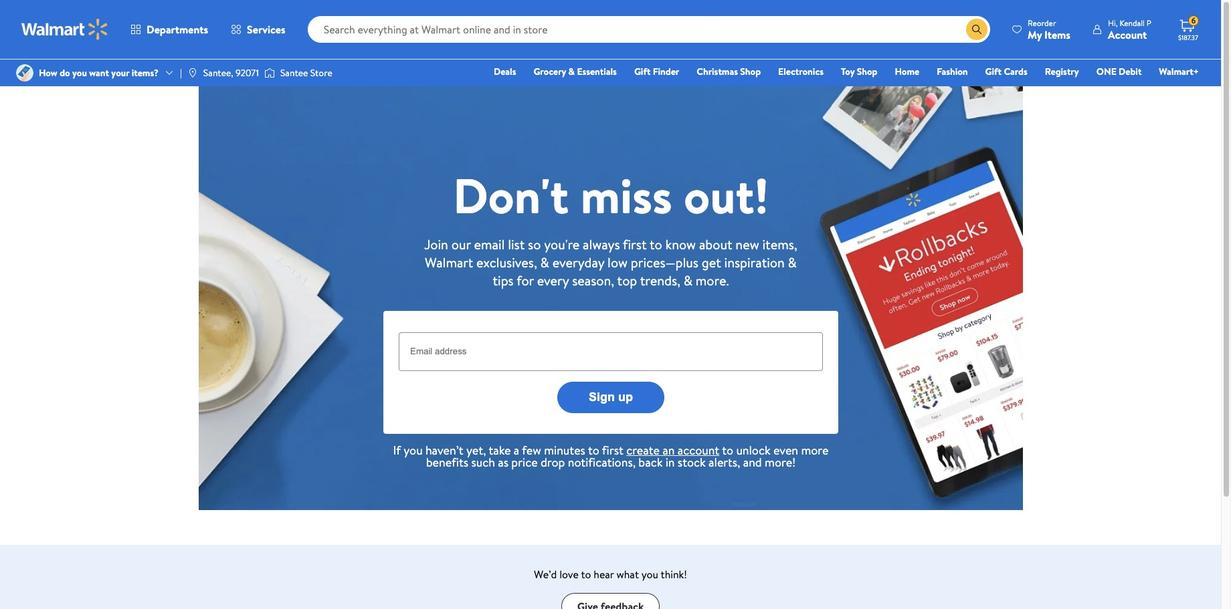 Task type: locate. For each thing, give the bounding box(es) containing it.
0 horizontal spatial shop
[[741, 65, 761, 78]]

 image right 92071
[[264, 66, 275, 80]]

you right what
[[642, 568, 659, 582]]

grocery & essentials link
[[528, 64, 623, 79]]

gift left cards
[[986, 65, 1002, 78]]

1 horizontal spatial shop
[[857, 65, 878, 78]]

want
[[89, 66, 109, 80]]

gift finder link
[[628, 64, 686, 79]]

 image for santee store
[[264, 66, 275, 80]]

home link
[[889, 64, 926, 79]]

gift for gift cards
[[986, 65, 1002, 78]]

deals link
[[488, 64, 522, 79]]

gift finder
[[634, 65, 680, 78]]

shop inside christmas shop link
[[741, 65, 761, 78]]

grocery
[[534, 65, 566, 78]]

1 horizontal spatial gift
[[986, 65, 1002, 78]]

you
[[72, 66, 87, 80], [642, 568, 659, 582]]

we'd love to hear what you think!
[[534, 568, 687, 582]]

my
[[1028, 27, 1042, 42]]

2 gift from the left
[[986, 65, 1002, 78]]

0 horizontal spatial you
[[72, 66, 87, 80]]

6 $187.37
[[1179, 15, 1199, 42]]

0 horizontal spatial  image
[[187, 68, 198, 78]]

gift cards
[[986, 65, 1028, 78]]

 image
[[16, 64, 33, 82]]

hi,
[[1108, 17, 1118, 28]]

christmas shop
[[697, 65, 761, 78]]

0 horizontal spatial gift
[[634, 65, 651, 78]]

items?
[[132, 66, 159, 80]]

shop right christmas
[[741, 65, 761, 78]]

shop inside the toy shop link
[[857, 65, 878, 78]]

1 horizontal spatial you
[[642, 568, 659, 582]]

2 shop from the left
[[857, 65, 878, 78]]

 image right |
[[187, 68, 198, 78]]

 image for santee, 92071
[[187, 68, 198, 78]]

do
[[60, 66, 70, 80]]

your
[[111, 66, 129, 80]]

reorder
[[1028, 17, 1057, 28]]

fashion link
[[931, 64, 974, 79]]

you right do
[[72, 66, 87, 80]]

1 horizontal spatial  image
[[264, 66, 275, 80]]

departments button
[[119, 13, 220, 46]]

|
[[180, 66, 182, 80]]

one
[[1097, 65, 1117, 78]]

shop for toy shop
[[857, 65, 878, 78]]

think!
[[661, 568, 687, 582]]

0 vertical spatial you
[[72, 66, 87, 80]]

gift left finder
[[634, 65, 651, 78]]

registry
[[1045, 65, 1079, 78]]

how
[[39, 66, 57, 80]]

 image
[[264, 66, 275, 80], [187, 68, 198, 78]]

shop right toy
[[857, 65, 878, 78]]

&
[[569, 65, 575, 78]]

shop
[[741, 65, 761, 78], [857, 65, 878, 78]]

gift
[[634, 65, 651, 78], [986, 65, 1002, 78]]

to
[[581, 568, 591, 582]]

1 gift from the left
[[634, 65, 651, 78]]

1 shop from the left
[[741, 65, 761, 78]]

santee,
[[203, 66, 233, 80]]

home
[[895, 65, 920, 78]]

6
[[1192, 15, 1196, 26]]



Task type: describe. For each thing, give the bounding box(es) containing it.
registry link
[[1039, 64, 1086, 79]]

walmart+
[[1160, 65, 1199, 78]]

toy shop link
[[835, 64, 884, 79]]

search icon image
[[972, 24, 983, 35]]

deals
[[494, 65, 516, 78]]

christmas shop link
[[691, 64, 767, 79]]

cards
[[1004, 65, 1028, 78]]

p
[[1147, 17, 1152, 28]]

92071
[[236, 66, 259, 80]]

Walmart Site-Wide search field
[[308, 16, 991, 43]]

christmas
[[697, 65, 738, 78]]

departments
[[147, 22, 208, 37]]

essentials
[[577, 65, 617, 78]]

toy shop
[[841, 65, 878, 78]]

electronics
[[779, 65, 824, 78]]

santee, 92071
[[203, 66, 259, 80]]

store
[[310, 66, 333, 80]]

shop for christmas shop
[[741, 65, 761, 78]]

items
[[1045, 27, 1071, 42]]

services
[[247, 22, 286, 37]]

electronics link
[[773, 64, 830, 79]]

debit
[[1119, 65, 1142, 78]]

finder
[[653, 65, 680, 78]]

account
[[1108, 27, 1147, 42]]

hear
[[594, 568, 614, 582]]

what
[[617, 568, 639, 582]]

services button
[[220, 13, 297, 46]]

santee store
[[280, 66, 333, 80]]

how do you want your items?
[[39, 66, 159, 80]]

one debit link
[[1091, 64, 1148, 79]]

1 vertical spatial you
[[642, 568, 659, 582]]

$187.37
[[1179, 33, 1199, 42]]

gift cards link
[[980, 64, 1034, 79]]

one debit
[[1097, 65, 1142, 78]]

grocery & essentials
[[534, 65, 617, 78]]

hi, kendall p account
[[1108, 17, 1152, 42]]

fashion
[[937, 65, 968, 78]]

toy
[[841, 65, 855, 78]]

kendall
[[1120, 17, 1145, 28]]

walmart+ link
[[1154, 64, 1206, 79]]

walmart image
[[21, 19, 108, 40]]

reorder my items
[[1028, 17, 1071, 42]]

gift for gift finder
[[634, 65, 651, 78]]

Search search field
[[308, 16, 991, 43]]

we'd
[[534, 568, 557, 582]]

santee
[[280, 66, 308, 80]]

love
[[560, 568, 579, 582]]



Task type: vqa. For each thing, say whether or not it's contained in the screenshot.
tells
no



